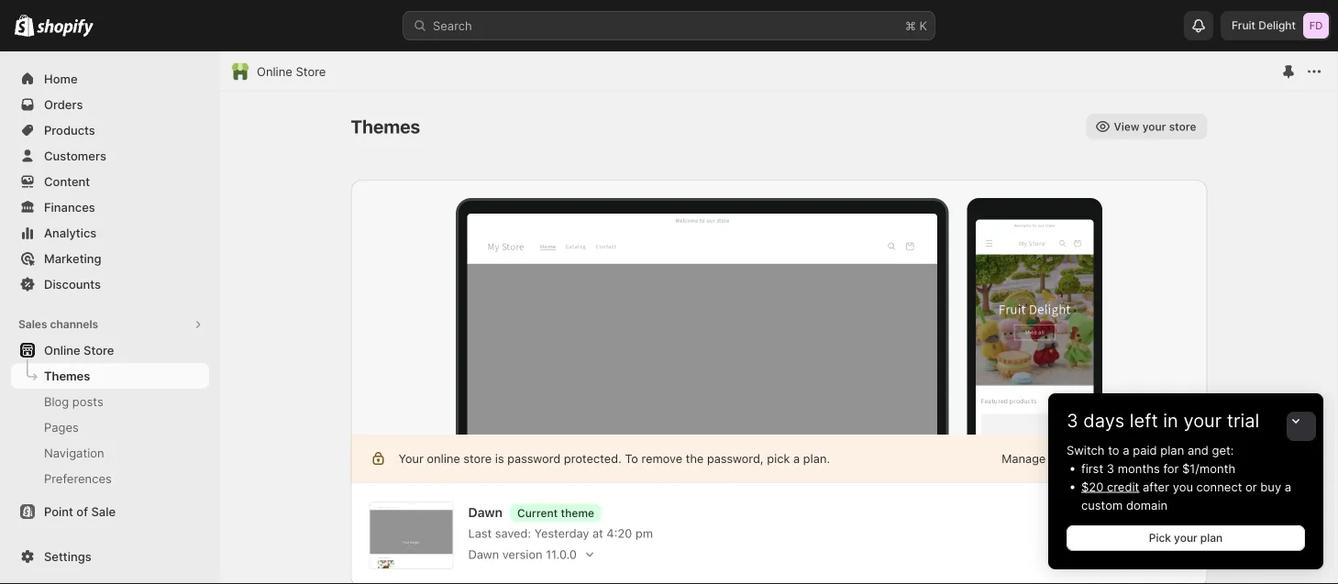 Task type: locate. For each thing, give the bounding box(es) containing it.
fruit delight
[[1232, 19, 1296, 32]]

your up and
[[1184, 410, 1222, 432]]

products link
[[11, 117, 209, 143]]

navigation
[[44, 446, 104, 460]]

0 horizontal spatial plan
[[1161, 443, 1184, 457]]

a right to
[[1123, 443, 1130, 457]]

a
[[1123, 443, 1130, 457], [1285, 480, 1292, 494]]

online store
[[257, 64, 326, 78], [44, 343, 114, 357]]

store down 'sales channels' button
[[84, 343, 114, 357]]

blog posts
[[44, 394, 103, 409]]

pick your plan link
[[1067, 526, 1305, 551]]

online store link right online store icon
[[257, 62, 326, 81]]

1 horizontal spatial store
[[296, 64, 326, 78]]

0 vertical spatial your
[[1184, 410, 1222, 432]]

plan
[[1161, 443, 1184, 457], [1200, 532, 1223, 545]]

plan down 'after you connect or buy a custom domain'
[[1200, 532, 1223, 545]]

1 vertical spatial a
[[1285, 480, 1292, 494]]

3 right first at the bottom
[[1107, 461, 1114, 476]]

first 3 months for $1/month
[[1081, 461, 1236, 476]]

your
[[1184, 410, 1222, 432], [1174, 532, 1198, 545]]

and
[[1188, 443, 1209, 457]]

3
[[1067, 410, 1078, 432], [1107, 461, 1114, 476]]

0 horizontal spatial online store link
[[11, 338, 209, 363]]

you
[[1173, 480, 1193, 494]]

⌘
[[905, 18, 916, 33]]

0 horizontal spatial a
[[1123, 443, 1130, 457]]

delight
[[1259, 19, 1296, 32]]

0 horizontal spatial 3
[[1067, 410, 1078, 432]]

left
[[1130, 410, 1158, 432]]

1 vertical spatial 3
[[1107, 461, 1114, 476]]

discounts link
[[11, 271, 209, 297]]

plan up for
[[1161, 443, 1184, 457]]

$20
[[1081, 480, 1104, 494]]

1 horizontal spatial a
[[1285, 480, 1292, 494]]

sales
[[18, 318, 47, 331]]

1 horizontal spatial plan
[[1200, 532, 1223, 545]]

shopify image
[[15, 14, 34, 36], [37, 19, 94, 37]]

online store link
[[257, 62, 326, 81], [11, 338, 209, 363]]

0 horizontal spatial shopify image
[[15, 14, 34, 36]]

0 vertical spatial 3
[[1067, 410, 1078, 432]]

0 vertical spatial a
[[1123, 443, 1130, 457]]

0 vertical spatial online store link
[[257, 62, 326, 81]]

1 horizontal spatial online store link
[[257, 62, 326, 81]]

online store link down channels on the bottom left
[[11, 338, 209, 363]]

store right online store icon
[[296, 64, 326, 78]]

1 vertical spatial plan
[[1200, 532, 1223, 545]]

online store right online store icon
[[257, 64, 326, 78]]

apps
[[18, 545, 46, 559]]

your right the "pick"
[[1174, 532, 1198, 545]]

home
[[44, 72, 78, 86]]

0 vertical spatial online store
[[257, 64, 326, 78]]

products
[[44, 123, 95, 137]]

online
[[257, 64, 292, 78], [44, 343, 80, 357]]

online right online store icon
[[257, 64, 292, 78]]

online store down channels on the bottom left
[[44, 343, 114, 357]]

sales channels button
[[11, 312, 209, 338]]

get:
[[1212, 443, 1234, 457]]

3 inside dropdown button
[[1067, 410, 1078, 432]]

1 vertical spatial online store
[[44, 343, 114, 357]]

0 horizontal spatial store
[[84, 343, 114, 357]]

1 horizontal spatial online store
[[257, 64, 326, 78]]

fruit
[[1232, 19, 1256, 32]]

months
[[1118, 461, 1160, 476]]

1 horizontal spatial online
[[257, 64, 292, 78]]

k
[[919, 18, 927, 33]]

3 left days
[[1067, 410, 1078, 432]]

a right buy
[[1285, 480, 1292, 494]]

finances
[[44, 200, 95, 214]]

settings
[[44, 549, 91, 564]]

marketing link
[[11, 246, 209, 271]]

online down 'sales channels' at left
[[44, 343, 80, 357]]

1 horizontal spatial shopify image
[[37, 19, 94, 37]]

store
[[296, 64, 326, 78], [84, 343, 114, 357]]

1 vertical spatial online
[[44, 343, 80, 357]]

⌘ k
[[905, 18, 927, 33]]

$20 credit link
[[1081, 480, 1139, 494]]

navigation link
[[11, 440, 209, 466]]

1 vertical spatial online store link
[[11, 338, 209, 363]]

after you connect or buy a custom domain
[[1081, 480, 1292, 512]]

days
[[1084, 410, 1125, 432]]

first
[[1081, 461, 1104, 476]]

channels
[[50, 318, 98, 331]]

0 vertical spatial online
[[257, 64, 292, 78]]



Task type: describe. For each thing, give the bounding box(es) containing it.
themes
[[44, 369, 90, 383]]

point of sale button
[[0, 499, 220, 525]]

your inside dropdown button
[[1184, 410, 1222, 432]]

marketing
[[44, 251, 101, 266]]

1 horizontal spatial 3
[[1107, 461, 1114, 476]]

0 horizontal spatial online store
[[44, 343, 114, 357]]

home link
[[11, 66, 209, 92]]

trial
[[1227, 410, 1260, 432]]

orders
[[44, 97, 83, 111]]

a inside 'after you connect or buy a custom domain'
[[1285, 480, 1292, 494]]

preferences link
[[11, 466, 209, 492]]

online store image
[[231, 62, 249, 81]]

discounts
[[44, 277, 101, 291]]

switch
[[1067, 443, 1105, 457]]

1 vertical spatial your
[[1174, 532, 1198, 545]]

after
[[1143, 480, 1169, 494]]

$1/month
[[1182, 461, 1236, 476]]

connect
[[1197, 480, 1242, 494]]

pages
[[44, 420, 79, 434]]

customers
[[44, 149, 106, 163]]

for
[[1163, 461, 1179, 476]]

3 days left in your trial element
[[1048, 441, 1324, 570]]

pick your plan
[[1149, 532, 1223, 545]]

point of sale link
[[11, 499, 209, 525]]

0 horizontal spatial online
[[44, 343, 80, 357]]

0 vertical spatial store
[[296, 64, 326, 78]]

plan inside pick your plan link
[[1200, 532, 1223, 545]]

orders link
[[11, 92, 209, 117]]

content
[[44, 174, 90, 188]]

fruit delight image
[[1303, 13, 1329, 39]]

in
[[1163, 410, 1178, 432]]

customers link
[[11, 143, 209, 169]]

sale
[[91, 504, 116, 519]]

buy
[[1260, 480, 1281, 494]]

sales channels
[[18, 318, 98, 331]]

content link
[[11, 169, 209, 194]]

analytics
[[44, 226, 97, 240]]

blog
[[44, 394, 69, 409]]

analytics link
[[11, 220, 209, 246]]

point of sale
[[44, 504, 116, 519]]

search
[[433, 18, 472, 33]]

$20 credit
[[1081, 480, 1139, 494]]

pages link
[[11, 415, 209, 440]]

pick
[[1149, 532, 1171, 545]]

3 days left in your trial
[[1067, 410, 1260, 432]]

themes link
[[11, 363, 209, 389]]

preferences
[[44, 471, 112, 486]]

domain
[[1126, 498, 1168, 512]]

custom
[[1081, 498, 1123, 512]]

switch to a paid plan and get:
[[1067, 443, 1234, 457]]

0 vertical spatial plan
[[1161, 443, 1184, 457]]

to
[[1108, 443, 1120, 457]]

1 vertical spatial store
[[84, 343, 114, 357]]

finances link
[[11, 194, 209, 220]]

point
[[44, 504, 73, 519]]

or
[[1246, 480, 1257, 494]]

3 days left in your trial button
[[1048, 393, 1324, 432]]

of
[[76, 504, 88, 519]]

blog posts link
[[11, 389, 209, 415]]

posts
[[72, 394, 103, 409]]

paid
[[1133, 443, 1157, 457]]

apps button
[[11, 539, 209, 565]]

credit
[[1107, 480, 1139, 494]]

settings link
[[11, 544, 209, 570]]



Task type: vqa. For each thing, say whether or not it's contained in the screenshot.
"plan" inside Pick your plan LINK
yes



